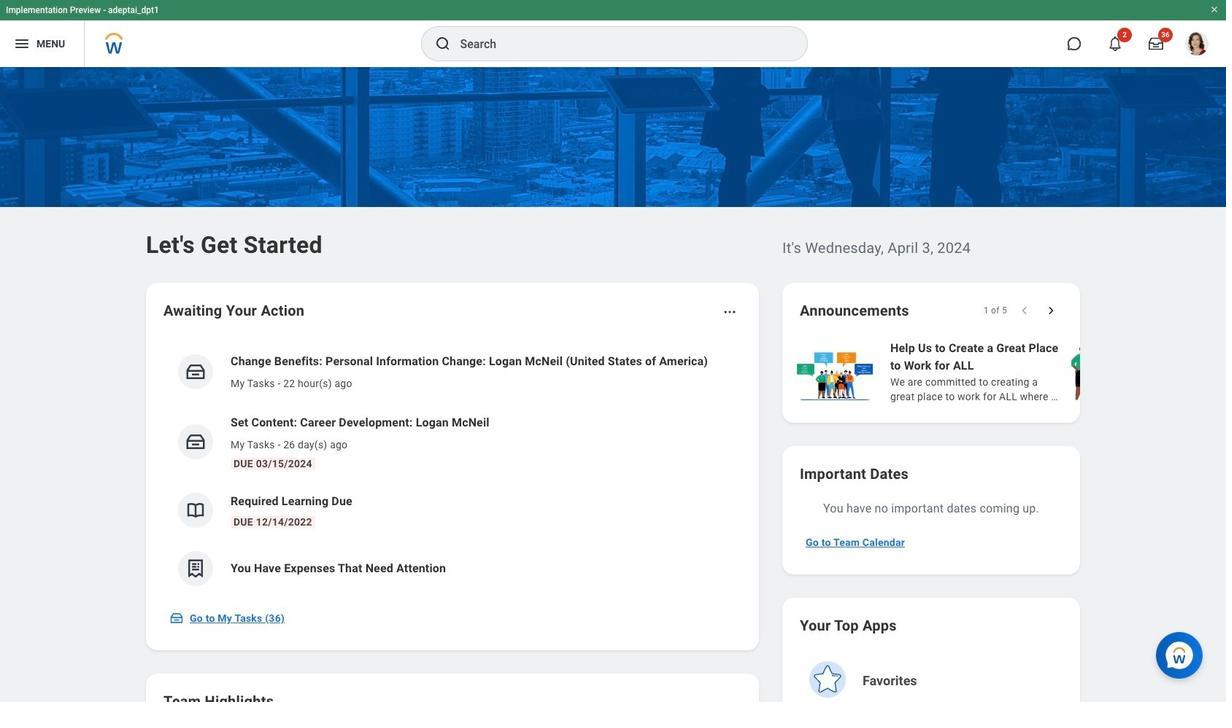 Task type: locate. For each thing, give the bounding box(es) containing it.
inbox image
[[185, 361, 207, 383], [169, 612, 184, 626]]

profile logan mcneil image
[[1185, 32, 1209, 58]]

related actions image
[[723, 305, 737, 320]]

book open image
[[185, 500, 207, 522]]

Search Workday  search field
[[460, 28, 777, 60]]

banner
[[0, 0, 1226, 67]]

main content
[[0, 67, 1226, 703]]

inbox image
[[185, 431, 207, 453]]

chevron right small image
[[1044, 304, 1058, 318]]

inbox large image
[[1149, 36, 1164, 51]]

0 vertical spatial inbox image
[[185, 361, 207, 383]]

notifications large image
[[1108, 36, 1123, 51]]

1 vertical spatial inbox image
[[169, 612, 184, 626]]

status
[[984, 305, 1007, 317]]

1 horizontal spatial list
[[794, 339, 1226, 406]]

1 horizontal spatial inbox image
[[185, 361, 207, 383]]

justify image
[[13, 35, 31, 53]]

list
[[794, 339, 1226, 406], [164, 342, 742, 599]]



Task type: vqa. For each thing, say whether or not it's contained in the screenshot.
Effective: 04/01/2023 corresponding to Compensation Review: Global Support Leadership
no



Task type: describe. For each thing, give the bounding box(es) containing it.
0 horizontal spatial list
[[164, 342, 742, 599]]

0 horizontal spatial inbox image
[[169, 612, 184, 626]]

chevron left small image
[[1018, 304, 1032, 318]]

search image
[[434, 35, 451, 53]]

dashboard expenses image
[[185, 558, 207, 580]]

close environment banner image
[[1210, 5, 1219, 14]]



